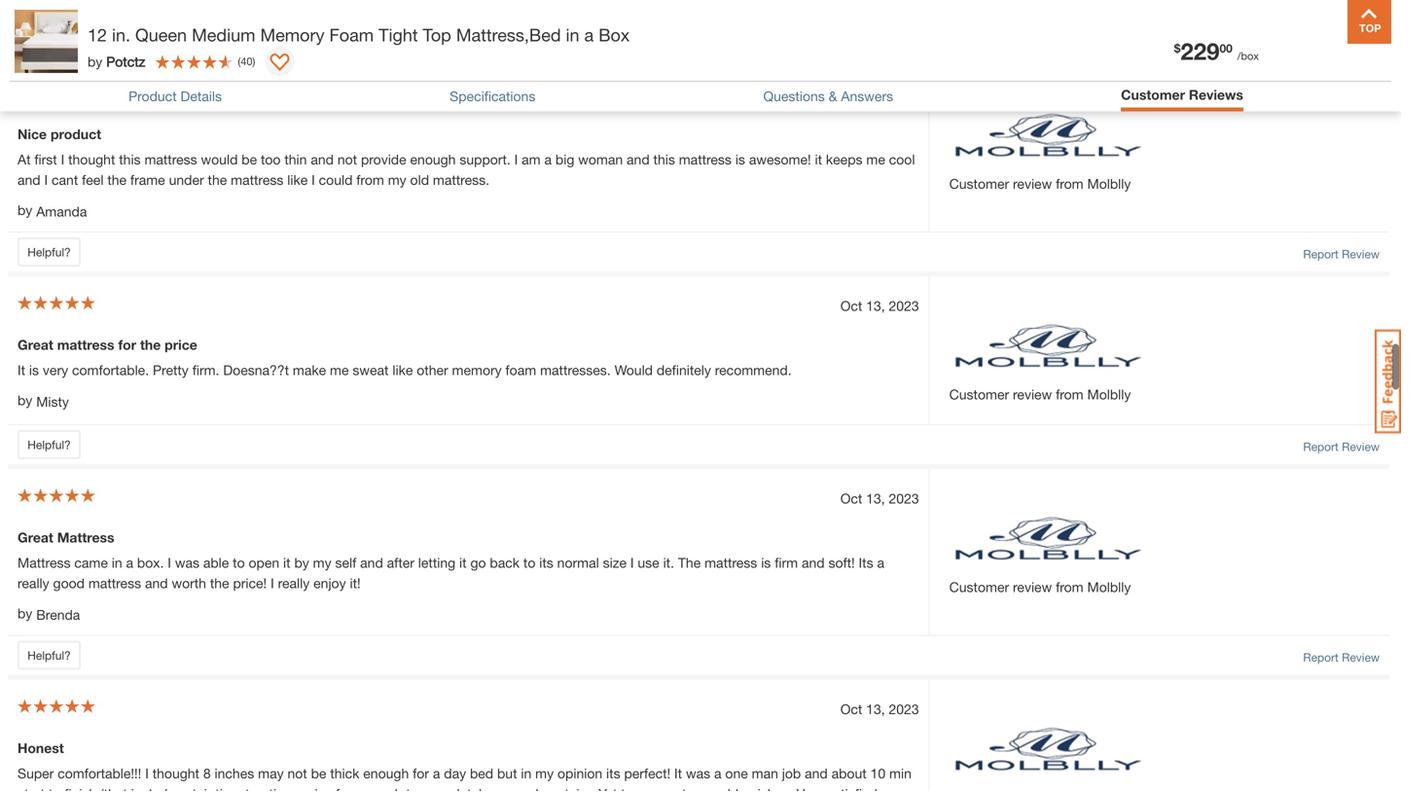 Task type: describe. For each thing, give the bounding box(es) containing it.
doesna??t
[[223, 357, 289, 373]]

customer for 3rd logo from the bottom of the page
[[949, 381, 1009, 398]]

by for great mattress
[[18, 600, 32, 616]]

mattress inside great mattress for the price it is very comfortable. pretty firm. doesna??t make me sweat like other memory foam mattresses. would definitely recommend.
[[57, 332, 114, 348]]

its inside great mattress mattress came in a box. i was able to open it by my self and after letting it go back to its normal size i use it.  the mattress is firm and soft! its a really good mattress and worth the price! i really enjoy it!
[[539, 550, 554, 566]]

any
[[702, 781, 724, 791]]

normal
[[557, 550, 599, 566]]

answers
[[841, 88, 893, 104]]

oct 13, 2023 for nice product at first i thought this mattress would be too thin and not provide enough support. i am a big woman and this mattress is awesome! it keeps me cool and i cant feel the frame under the mattress like i could from my old mattress.
[[841, 82, 919, 98]]

0 vertical spatial mattress
[[57, 525, 114, 541]]

feel
[[82, 167, 104, 183]]

75150
[[305, 37, 348, 56]]

thought inside nice product at first i thought this mattress would be too thin and not provide enough support. i am a big woman and this mattress is awesome! it keeps me cool and i cant feel the frame under the mattress like i could from my old mattress.
[[68, 147, 115, 163]]

inches
[[215, 760, 254, 776]]

a left the day
[[433, 760, 440, 776]]

What can we help you find today? search field
[[384, 26, 919, 67]]

the inside great mattress mattress came in a box. i was able to open it by my self and after letting it go back to its normal size i use it.  the mattress is firm and soft! its a really good mattress and worth the price! i really enjoy it!
[[210, 570, 229, 586]]

to right start
[[49, 781, 61, 791]]

/box
[[1238, 50, 1259, 62]]

able
[[203, 550, 229, 566]]

mattresses.
[[540, 357, 611, 373]]

(that
[[100, 781, 127, 791]]

2 this from the left
[[653, 147, 675, 163]]

2023 for nice product at first i thought this mattress would be too thin and not provide enough support. i am a big woman and this mattress is awesome! it keeps me cool and i cant feel the frame under the mattress like i could from my old mattress.
[[889, 82, 919, 98]]

feedback link image
[[1375, 329, 1401, 434]]

by amanda
[[18, 197, 87, 215]]

mattress right the
[[705, 550, 757, 566]]

a left box
[[584, 24, 594, 45]]

customer review from molblly for great mattress mattress came in a box. i was able to open it by my self and after letting it go back to its normal size i use it.  the mattress is firm and soft! its a really good mattress and worth the price! i really enjoy it!
[[949, 574, 1131, 590]]

customer for 4th logo from the bottom
[[949, 171, 1009, 187]]

mattress down came
[[88, 570, 141, 586]]

mesquite
[[123, 37, 187, 56]]

includes
[[131, 781, 182, 791]]

thin
[[284, 147, 307, 163]]

for inside great mattress for the price it is very comfortable. pretty firm. doesna??t make me sweat like other memory foam mattresses. would definitely recommend.
[[118, 332, 136, 348]]

by for nice product
[[18, 197, 32, 213]]

customer for second logo from the bottom of the page
[[949, 574, 1009, 590]]

make
[[293, 357, 326, 373]]

helpful? for mattress
[[28, 644, 71, 657]]

sweat
[[353, 357, 389, 373]]

too inside nice product at first i thought this mattress would be too thin and not provide enough support. i am a big woman and this mattress is awesome! it keeps me cool and i cant feel the frame under the mattress like i could from my old mattress.
[[261, 147, 281, 163]]

porch
[[367, 781, 402, 791]]

from inside nice product at first i thought this mattress would be too thin and not provide enough support. i am a big woman and this mattress is awesome! it keeps me cool and i cant feel the frame under the mattress like i could from my old mattress.
[[356, 167, 384, 183]]

letting
[[418, 550, 456, 566]]

helpful? button for product
[[18, 233, 81, 262]]

in.
[[112, 24, 130, 45]]

product details
[[129, 88, 222, 104]]

1 report from the top
[[1303, 32, 1339, 45]]

great for great mattress for the price it is very comfortable. pretty firm. doesna??t make me sweat like other memory foam mattresses. would definitely recommend.
[[18, 332, 53, 348]]

to right porch
[[406, 781, 418, 791]]

mattress up under on the top left of page
[[144, 147, 197, 163]]

product image image
[[15, 10, 78, 73]]

4 13, from the top
[[866, 696, 885, 712]]

the inside great mattress for the price it is very comfortable. pretty firm. doesna??t make me sweat like other memory foam mattresses. would definitely recommend.
[[140, 332, 161, 348]]

from for second logo from the bottom of the page
[[1056, 574, 1084, 590]]

12 in. queen medium memory foam tight top mattress,bed in a box
[[88, 24, 630, 45]]

review for nice product at first i thought this mattress would be too thin and not provide enough support. i am a big woman and this mattress is awesome! it keeps me cool and i cant feel the frame under the mattress like i could from my old mattress.
[[1342, 242, 1380, 256]]

cool
[[889, 147, 915, 163]]

enough inside the honest super comfortable!!! i thought 8 inches may not be thick enough for a day bed but in my opinion its perfect! it was a one man job and about 10 min start to finish (that includes stair time too time- wise from porch to completely opened upstairs.  yet to encounter any blemishes.  very satisfied.
[[363, 760, 409, 776]]

1 report review button from the top
[[1303, 30, 1380, 47]]

be for thick
[[311, 760, 326, 776]]

start
[[18, 781, 45, 791]]

cant
[[52, 167, 78, 183]]

opened
[[492, 781, 539, 791]]

from for 4th logo from the bottom
[[1056, 171, 1084, 187]]

mattress left awesome!
[[679, 147, 732, 163]]

1 review from the top
[[1342, 32, 1380, 45]]

would
[[615, 357, 653, 373]]

oct 13, 2023 for great mattress mattress came in a box. i was able to open it by my self and after letting it go back to its normal size i use it.  the mattress is firm and soft! its a really good mattress and worth the price! i really enjoy it!
[[841, 486, 919, 502]]

and down box. at the bottom left
[[145, 570, 168, 586]]

opinion
[[558, 760, 603, 776]]

blemishes.
[[728, 781, 793, 791]]

may
[[258, 760, 284, 776]]

from inside the honest super comfortable!!! i thought 8 inches may not be thick enough for a day bed but in my opinion its perfect! it was a one man job and about 10 min start to finish (that includes stair time too time- wise from porch to completely opened upstairs.  yet to encounter any blemishes.  very satisfied.
[[336, 781, 363, 791]]

0 vertical spatial in
[[566, 24, 580, 45]]

great mattress for the price it is very comfortable. pretty firm. doesna??t make me sweat like other memory foam mattresses. would definitely recommend.
[[18, 332, 792, 373]]

oct 13, 2023 for great mattress for the price it is very comfortable. pretty firm. doesna??t make me sweat like other memory foam mattresses. would definitely recommend.
[[841, 293, 919, 309]]

and inside the honest super comfortable!!! i thought 8 inches may not be thick enough for a day bed but in my opinion its perfect! it was a one man job and about 10 min start to finish (that includes stair time too time- wise from porch to completely opened upstairs.  yet to encounter any blemishes.  very satisfied.
[[805, 760, 828, 776]]

report review for nice product at first i thought this mattress would be too thin and not provide enough support. i am a big woman and this mattress is awesome! it keeps me cool and i cant feel the frame under the mattress like i could from my old mattress.
[[1303, 242, 1380, 256]]

1 really from the left
[[18, 570, 49, 586]]

amanda button
[[36, 197, 87, 217]]

mesquite 10pm
[[123, 37, 237, 56]]

my inside the honest super comfortable!!! i thought 8 inches may not be thick enough for a day bed but in my opinion its perfect! it was a one man job and about 10 min start to finish (that includes stair time too time- wise from porch to completely opened upstairs.  yet to encounter any blemishes.  very satisfied.
[[535, 760, 554, 776]]

top button
[[1348, 0, 1392, 44]]

finish
[[64, 781, 97, 791]]

oct for great mattress for the price it is very comfortable. pretty firm. doesna??t make me sweat like other memory foam mattresses. would definitely recommend.
[[841, 293, 862, 309]]

medium
[[192, 24, 255, 45]]

( 40 )
[[238, 55, 255, 68]]

i left use
[[630, 550, 634, 566]]

the down would
[[208, 167, 227, 183]]

a left box. at the bottom left
[[126, 550, 133, 566]]

oct for great mattress mattress came in a box. i was able to open it by my self and after letting it go back to its normal size i use it.  the mattress is firm and soft! its a really good mattress and worth the price! i really enjoy it!
[[841, 486, 862, 502]]

amanda
[[36, 199, 87, 215]]

nice product at first i thought this mattress would be too thin and not provide enough support. i am a big woman and this mattress is awesome! it keeps me cool and i cant feel the frame under the mattress like i could from my old mattress.
[[18, 121, 915, 183]]

1 review from the top
[[1013, 171, 1052, 187]]

3 logo image from the top
[[949, 508, 1144, 572]]

open
[[249, 550, 279, 566]]

day
[[444, 760, 466, 776]]

review for great mattress mattress came in a box. i was able to open it by my self and after letting it go back to its normal size i use it.  the mattress is firm and soft! its a really good mattress and worth the price! i really enjoy it!
[[1013, 574, 1052, 590]]

mattress.
[[433, 167, 489, 183]]

mattress,bed
[[456, 24, 561, 45]]

me inside nice product at first i thought this mattress would be too thin and not provide enough support. i am a big woman and this mattress is awesome! it keeps me cool and i cant feel the frame under the mattress like i could from my old mattress.
[[866, 147, 885, 163]]

2023 for great mattress mattress came in a box. i was able to open it by my self and after letting it go back to its normal size i use it.  the mattress is firm and soft! its a really good mattress and worth the price! i really enjoy it!
[[889, 486, 919, 502]]

10
[[871, 760, 886, 776]]

brenda
[[36, 602, 80, 618]]

by for great mattress for the price
[[18, 387, 32, 403]]

customer review from molblly for great mattress for the price it is very comfortable. pretty firm. doesna??t make me sweat like other memory foam mattresses. would definitely recommend.
[[949, 381, 1131, 398]]

am
[[522, 147, 541, 163]]

to right able
[[233, 550, 245, 566]]

box
[[599, 24, 630, 45]]

diy
[[1176, 51, 1201, 70]]

by down "12"
[[88, 53, 102, 69]]

229
[[1181, 37, 1220, 65]]

the
[[678, 550, 701, 566]]

very
[[43, 357, 68, 373]]

top
[[423, 24, 451, 45]]

4 logo image from the top
[[949, 719, 1144, 783]]

it.
[[663, 550, 674, 566]]

perfect!
[[624, 760, 671, 776]]

molblly for great mattress for the price it is very comfortable. pretty firm. doesna??t make me sweat like other memory foam mattresses. would definitely recommend.
[[1087, 381, 1131, 398]]

2023 for great mattress for the price it is very comfortable. pretty firm. doesna??t make me sweat like other memory foam mattresses. would definitely recommend.
[[889, 293, 919, 309]]

comfortable!!!
[[58, 760, 141, 776]]

recommend.
[[715, 357, 792, 373]]

report for great mattress mattress came in a box. i was able to open it by my self and after letting it go back to its normal size i use it.  the mattress is firm and soft! its a really good mattress and worth the price! i really enjoy it!
[[1303, 646, 1339, 659]]

job
[[782, 760, 801, 776]]

report review for great mattress for the price it is very comfortable. pretty firm. doesna??t make me sweat like other memory foam mattresses. would definitely recommend.
[[1303, 435, 1380, 449]]

first
[[34, 147, 57, 163]]

foam
[[329, 24, 374, 45]]

is inside nice product at first i thought this mattress would be too thin and not provide enough support. i am a big woman and this mattress is awesome! it keeps me cool and i cant feel the frame under the mattress like i could from my old mattress.
[[736, 147, 745, 163]]

soft!
[[829, 550, 855, 566]]

encounter
[[637, 781, 698, 791]]

and right self
[[360, 550, 383, 566]]

at
[[18, 147, 31, 163]]

i left cant
[[44, 167, 48, 183]]

it!
[[350, 570, 361, 586]]

bed
[[470, 760, 493, 776]]

about
[[832, 760, 867, 776]]

mattress down would
[[231, 167, 284, 183]]

its
[[859, 550, 873, 566]]

for inside the honest super comfortable!!! i thought 8 inches may not be thick enough for a day bed but in my opinion its perfect! it was a one man job and about 10 min start to finish (that includes stair time too time- wise from porch to completely opened upstairs.  yet to encounter any blemishes.  very satisfied.
[[413, 760, 429, 776]]

awesome!
[[749, 147, 811, 163]]

go
[[470, 550, 486, 566]]

and right 'woman'
[[627, 147, 650, 163]]

was inside the honest super comfortable!!! i thought 8 inches may not be thick enough for a day bed but in my opinion its perfect! it was a one man job and about 10 min start to finish (that includes stair time too time- wise from porch to completely opened upstairs.  yet to encounter any blemishes.  very satisfied.
[[686, 760, 711, 776]]

i right box. at the bottom left
[[168, 550, 171, 566]]

i inside the honest super comfortable!!! i thought 8 inches may not be thick enough for a day bed but in my opinion its perfect! it was a one man job and about 10 min start to finish (that includes stair time too time- wise from porch to completely opened upstairs.  yet to encounter any blemishes.  very satisfied.
[[145, 760, 149, 776]]

$
[[1174, 41, 1181, 55]]

report review button for great mattress mattress came in a box. i was able to open it by my self and after letting it go back to its normal size i use it.  the mattress is firm and soft! its a really good mattress and worth the price! i really enjoy it!
[[1303, 644, 1380, 661]]

potctz
[[106, 53, 145, 69]]



Task type: vqa. For each thing, say whether or not it's contained in the screenshot.
'CALCULATE NOW' BUTTON at the left bottom of page
no



Task type: locate. For each thing, give the bounding box(es) containing it.
thought up includes
[[153, 760, 199, 776]]

3 report review button from the top
[[1303, 433, 1380, 451]]

and up could
[[311, 147, 334, 163]]

product
[[129, 88, 177, 104]]

2 horizontal spatial is
[[761, 550, 771, 566]]

helpful? button for mattress
[[18, 425, 81, 454]]

mattress up came
[[57, 525, 114, 541]]

questions
[[763, 88, 825, 104]]

great for great mattress mattress came in a box. i was able to open it by my self and after letting it go back to its normal size i use it.  the mattress is firm and soft! its a really good mattress and worth the price! i really enjoy it!
[[18, 525, 53, 541]]

0 vertical spatial for
[[118, 332, 136, 348]]

0 vertical spatial my
[[388, 167, 406, 183]]

1 helpful? button from the top
[[18, 22, 81, 51]]

and down at
[[18, 167, 40, 183]]

be right would
[[242, 147, 257, 163]]

it up encounter
[[674, 760, 682, 776]]

is left awesome!
[[736, 147, 745, 163]]

report review for great mattress mattress came in a box. i was able to open it by my self and after letting it go back to its normal size i use it.  the mattress is firm and soft! its a really good mattress and worth the price! i really enjoy it!
[[1303, 646, 1380, 659]]

comfortable.
[[72, 357, 149, 373]]

the left price
[[140, 332, 161, 348]]

it left go
[[459, 550, 467, 566]]

my inside great mattress mattress came in a box. i was able to open it by my self and after letting it go back to its normal size i use it.  the mattress is firm and soft! its a really good mattress and worth the price! i really enjoy it!
[[313, 550, 331, 566]]

was up any
[[686, 760, 711, 776]]

1 vertical spatial like
[[393, 357, 413, 373]]

1 horizontal spatial is
[[736, 147, 745, 163]]

10pm
[[195, 37, 237, 56]]

4 review from the top
[[1342, 646, 1380, 659]]

0 vertical spatial customer review from molblly
[[949, 171, 1131, 187]]

1 vertical spatial mattress
[[18, 550, 71, 566]]

2 vertical spatial review
[[1013, 574, 1052, 590]]

4 report from the top
[[1303, 646, 1339, 659]]

keeps
[[826, 147, 863, 163]]

by left amanda
[[18, 197, 32, 213]]

from for 3rd logo from the bottom of the page
[[1056, 381, 1084, 398]]

)
[[252, 55, 255, 68]]

it
[[18, 357, 25, 373], [674, 760, 682, 776]]

0 horizontal spatial me
[[330, 357, 349, 373]]

me
[[866, 147, 885, 163], [330, 357, 349, 373]]

it inside the honest super comfortable!!! i thought 8 inches may not be thick enough for a day bed but in my opinion its perfect! it was a one man job and about 10 min start to finish (that includes stair time too time- wise from porch to completely opened upstairs.  yet to encounter any blemishes.  very satisfied.
[[674, 760, 682, 776]]

time
[[215, 781, 242, 791]]

product details button
[[129, 88, 222, 104], [129, 88, 222, 104]]

1 logo image from the top
[[949, 105, 1144, 169]]

0 vertical spatial too
[[261, 147, 281, 163]]

1 vertical spatial enough
[[363, 760, 409, 776]]

the right the feel
[[107, 167, 127, 183]]

customer reviews
[[1121, 87, 1244, 103]]

this up frame
[[119, 147, 141, 163]]

mattress
[[144, 147, 197, 163], [679, 147, 732, 163], [231, 167, 284, 183], [57, 332, 114, 348], [705, 550, 757, 566], [88, 570, 141, 586]]

1 great from the top
[[18, 332, 53, 348]]

queen
[[135, 24, 187, 45]]

reviews
[[1189, 87, 1244, 103]]

75150 button
[[281, 37, 348, 56]]

under
[[169, 167, 204, 183]]

1 vertical spatial great
[[18, 525, 53, 541]]

13, for great mattress mattress came in a box. i was able to open it by my self and after letting it go back to its normal size i use it.  the mattress is firm and soft! its a really good mattress and worth the price! i really enjoy it!
[[866, 486, 885, 502]]

its left the normal
[[539, 550, 554, 566]]

1 horizontal spatial it
[[459, 550, 467, 566]]

1 13, from the top
[[866, 82, 885, 98]]

enough up old
[[410, 147, 456, 163]]

helpful? button for mattress
[[18, 636, 81, 665]]

0 horizontal spatial it
[[283, 550, 291, 566]]

2 horizontal spatial my
[[535, 760, 554, 776]]

self
[[335, 550, 356, 566]]

mattress up the comfortable. on the top of page
[[57, 332, 114, 348]]

not up could
[[338, 147, 357, 163]]

2 vertical spatial molblly
[[1087, 574, 1131, 590]]

0 vertical spatial be
[[242, 147, 257, 163]]

this right 'woman'
[[653, 147, 675, 163]]

1 horizontal spatial be
[[311, 760, 326, 776]]

2 oct 13, 2023 from the top
[[841, 293, 919, 309]]

2 vertical spatial customer review from molblly
[[949, 574, 1131, 590]]

me left cool
[[866, 147, 885, 163]]

3 customer review from molblly from the top
[[949, 574, 1131, 590]]

2 really from the left
[[278, 570, 310, 586]]

helpful? button down by amanda
[[18, 233, 81, 262]]

2 vertical spatial my
[[535, 760, 554, 776]]

review for great mattress for the price it is very comfortable. pretty firm. doesna??t make me sweat like other memory foam mattresses. would definitely recommend.
[[1013, 381, 1052, 398]]

not up time- on the bottom left
[[288, 760, 307, 776]]

yet
[[598, 781, 617, 791]]

3 helpful? from the top
[[28, 433, 71, 447]]

is left firm
[[761, 550, 771, 566]]

(
[[238, 55, 241, 68]]

customer
[[1121, 87, 1185, 103], [949, 171, 1009, 187], [949, 381, 1009, 398], [949, 574, 1009, 590]]

firm
[[775, 550, 798, 566]]

be up wise
[[311, 760, 326, 776]]

in right came
[[112, 550, 122, 566]]

oct for nice product at first i thought this mattress would be too thin and not provide enough support. i am a big woman and this mattress is awesome! it keeps me cool and i cant feel the frame under the mattress like i could from my old mattress.
[[841, 82, 862, 98]]

too inside the honest super comfortable!!! i thought 8 inches may not be thick enough for a day bed but in my opinion its perfect! it was a one man job and about 10 min start to finish (that includes stair time too time- wise from porch to completely opened upstairs.  yet to encounter any blemishes.  very satisfied.
[[245, 781, 265, 791]]

helpful? button left "12"
[[18, 22, 81, 51]]

great up very at the left top
[[18, 332, 53, 348]]

i left am at the top left
[[514, 147, 518, 163]]

2 horizontal spatial it
[[815, 147, 822, 163]]

helpful? button
[[18, 22, 81, 51], [18, 233, 81, 262], [18, 425, 81, 454], [18, 636, 81, 665]]

1 vertical spatial too
[[245, 781, 265, 791]]

i down open
[[271, 570, 274, 586]]

size
[[603, 550, 627, 566]]

click to redirect to view my cart page image
[[1339, 23, 1362, 47]]

mattress up good at the left bottom of the page
[[18, 550, 71, 566]]

good
[[53, 570, 85, 586]]

really left enjoy
[[278, 570, 310, 586]]

3 helpful? button from the top
[[18, 425, 81, 454]]

2 molblly from the top
[[1087, 381, 1131, 398]]

like inside nice product at first i thought this mattress would be too thin and not provide enough support. i am a big woman and this mattress is awesome! it keeps me cool and i cant feel the frame under the mattress like i could from my old mattress.
[[287, 167, 308, 183]]

1 horizontal spatial my
[[388, 167, 406, 183]]

1 vertical spatial customer review from molblly
[[949, 381, 1131, 398]]

4 oct from the top
[[841, 696, 862, 712]]

0 horizontal spatial is
[[29, 357, 39, 373]]

display image
[[270, 54, 289, 73]]

3 molblly from the top
[[1087, 574, 1131, 590]]

1 vertical spatial thought
[[153, 760, 199, 776]]

like down thin
[[287, 167, 308, 183]]

wise
[[304, 781, 332, 791]]

review
[[1013, 171, 1052, 187], [1013, 381, 1052, 398], [1013, 574, 1052, 590]]

0 horizontal spatial really
[[18, 570, 49, 586]]

1 horizontal spatial it
[[674, 760, 682, 776]]

by inside great mattress mattress came in a box. i was able to open it by my self and after letting it go back to its normal size i use it.  the mattress is firm and soft! its a really good mattress and worth the price! i really enjoy it!
[[294, 550, 309, 566]]

1 horizontal spatial like
[[393, 357, 413, 373]]

price
[[165, 332, 197, 348]]

0 horizontal spatial for
[[118, 332, 136, 348]]

the down able
[[210, 570, 229, 586]]

be inside nice product at first i thought this mattress would be too thin and not provide enough support. i am a big woman and this mattress is awesome! it keeps me cool and i cant feel the frame under the mattress like i could from my old mattress.
[[242, 147, 257, 163]]

1 helpful? from the top
[[28, 30, 71, 43]]

like inside great mattress for the price it is very comfortable. pretty firm. doesna??t make me sweat like other memory foam mattresses. would definitely recommend.
[[393, 357, 413, 373]]

0 horizontal spatial it
[[18, 357, 25, 373]]

0 horizontal spatial this
[[119, 147, 141, 163]]

i
[[61, 147, 64, 163], [514, 147, 518, 163], [44, 167, 48, 183], [312, 167, 315, 183], [168, 550, 171, 566], [630, 550, 634, 566], [271, 570, 274, 586], [145, 760, 149, 776]]

it inside great mattress for the price it is very comfortable. pretty firm. doesna??t make me sweat like other memory foam mattresses. would definitely recommend.
[[18, 357, 25, 373]]

by left misty
[[18, 387, 32, 403]]

0 vertical spatial was
[[175, 550, 199, 566]]

0 vertical spatial its
[[539, 550, 554, 566]]

0 horizontal spatial enough
[[363, 760, 409, 776]]

1 horizontal spatial really
[[278, 570, 310, 586]]

great
[[18, 332, 53, 348], [18, 525, 53, 541]]

tight
[[379, 24, 418, 45]]

a inside nice product at first i thought this mattress would be too thin and not provide enough support. i am a big woman and this mattress is awesome! it keeps me cool and i cant feel the frame under the mattress like i could from my old mattress.
[[544, 147, 552, 163]]

2 oct from the top
[[841, 293, 862, 309]]

nice
[[18, 121, 47, 137]]

honest super comfortable!!! i thought 8 inches may not be thick enough for a day bed but in my opinion its perfect! it was a one man job and about 10 min start to finish (that includes stair time too time- wise from porch to completely opened upstairs.  yet to encounter any blemishes.  very satisfied.
[[18, 735, 912, 791]]

it right open
[[283, 550, 291, 566]]

me inside great mattress for the price it is very comfortable. pretty firm. doesna??t make me sweat like other memory foam mattresses. would definitely recommend.
[[330, 357, 349, 373]]

1 oct 13, 2023 from the top
[[841, 82, 919, 98]]

frame
[[130, 167, 165, 183]]

me right make on the top
[[330, 357, 349, 373]]

not inside nice product at first i thought this mattress would be too thin and not provide enough support. i am a big woman and this mattress is awesome! it keeps me cool and i cant feel the frame under the mattress like i could from my old mattress.
[[338, 147, 357, 163]]

0 vertical spatial great
[[18, 332, 53, 348]]

3 oct from the top
[[841, 486, 862, 502]]

misty button
[[36, 387, 69, 407]]

2 great from the top
[[18, 525, 53, 541]]

really up by brenda
[[18, 570, 49, 586]]

1 horizontal spatial me
[[866, 147, 885, 163]]

enough
[[410, 147, 456, 163], [363, 760, 409, 776]]

1 horizontal spatial for
[[413, 760, 429, 776]]

was
[[175, 550, 199, 566], [686, 760, 711, 776]]

my left old
[[388, 167, 406, 183]]

be for too
[[242, 147, 257, 163]]

be
[[242, 147, 257, 163], [311, 760, 326, 776]]

4 oct 13, 2023 from the top
[[841, 696, 919, 712]]

1 horizontal spatial its
[[606, 760, 620, 776]]

by inside by amanda
[[18, 197, 32, 213]]

helpful? down misty button at the left of page
[[28, 433, 71, 447]]

worth
[[172, 570, 206, 586]]

report review button for nice product at first i thought this mattress would be too thin and not provide enough support. i am a big woman and this mattress is awesome! it keeps me cool and i cant feel the frame under the mattress like i could from my old mattress.
[[1303, 240, 1380, 258]]

4 2023 from the top
[[889, 696, 919, 712]]

0 horizontal spatial in
[[112, 550, 122, 566]]

2 13, from the top
[[866, 293, 885, 309]]

0 vertical spatial thought
[[68, 147, 115, 163]]

great inside great mattress mattress came in a box. i was able to open it by my self and after letting it go back to its normal size i use it.  the mattress is firm and soft! its a really good mattress and worth the price! i really enjoy it!
[[18, 525, 53, 541]]

specifications button
[[450, 88, 536, 104], [450, 88, 536, 104]]

in inside great mattress mattress came in a box. i was able to open it by my self and after letting it go back to its normal size i use it.  the mattress is firm and soft! its a really good mattress and worth the price! i really enjoy it!
[[112, 550, 122, 566]]

in left box
[[566, 24, 580, 45]]

helpful? down by brenda
[[28, 644, 71, 657]]

0 vertical spatial me
[[866, 147, 885, 163]]

my up upstairs. at the left of the page
[[535, 760, 554, 776]]

pretty
[[153, 357, 189, 373]]

report review button for great mattress for the price it is very comfortable. pretty firm. doesna??t make me sweat like other memory foam mattresses. would definitely recommend.
[[1303, 433, 1380, 451]]

in
[[566, 24, 580, 45], [112, 550, 122, 566], [521, 760, 532, 776]]

i up includes
[[145, 760, 149, 776]]

1 vertical spatial in
[[112, 550, 122, 566]]

3 oct 13, 2023 from the top
[[841, 486, 919, 502]]

too down may
[[245, 781, 265, 791]]

1 horizontal spatial thought
[[153, 760, 199, 776]]

0 horizontal spatial was
[[175, 550, 199, 566]]

to right yet
[[621, 781, 633, 791]]

1 vertical spatial for
[[413, 760, 429, 776]]

3 report review from the top
[[1303, 435, 1380, 449]]

a left big
[[544, 147, 552, 163]]

0 vertical spatial is
[[736, 147, 745, 163]]

2 review from the top
[[1013, 381, 1052, 398]]

its inside the honest super comfortable!!! i thought 8 inches may not be thick enough for a day bed but in my opinion its perfect! it was a one man job and about 10 min start to finish (that includes stair time too time- wise from porch to completely opened upstairs.  yet to encounter any blemishes.  very satisfied.
[[606, 760, 620, 776]]

big
[[556, 147, 575, 163]]

4 report review button from the top
[[1303, 644, 1380, 661]]

1 report review from the top
[[1303, 32, 1380, 45]]

1 horizontal spatial enough
[[410, 147, 456, 163]]

it
[[815, 147, 822, 163], [283, 550, 291, 566], [459, 550, 467, 566]]

13, for nice product at first i thought this mattress would be too thin and not provide enough support. i am a big woman and this mattress is awesome! it keeps me cool and i cant feel the frame under the mattress like i could from my old mattress.
[[866, 82, 885, 98]]

13, for great mattress for the price it is very comfortable. pretty firm. doesna??t make me sweat like other memory foam mattresses. would definitely recommend.
[[866, 293, 885, 309]]

and right firm
[[802, 550, 825, 566]]

by inside by brenda
[[18, 600, 32, 616]]

2 customer review from molblly from the top
[[949, 381, 1131, 398]]

my inside nice product at first i thought this mattress would be too thin and not provide enough support. i am a big woman and this mattress is awesome! it keeps me cool and i cant feel the frame under the mattress like i could from my old mattress.
[[388, 167, 406, 183]]

1 horizontal spatial in
[[521, 760, 532, 776]]

0 horizontal spatial thought
[[68, 147, 115, 163]]

its
[[539, 550, 554, 566], [606, 760, 620, 776]]

0 horizontal spatial not
[[288, 760, 307, 776]]

by right open
[[294, 550, 309, 566]]

could
[[319, 167, 353, 183]]

1 2023 from the top
[[889, 82, 919, 98]]

to right back
[[523, 550, 536, 566]]

it left "keeps"
[[815, 147, 822, 163]]

review for great mattress mattress came in a box. i was able to open it by my self and after letting it go back to its normal size i use it.  the mattress is firm and soft! its a really good mattress and worth the price! i really enjoy it!
[[1342, 646, 1380, 659]]

thought inside the honest super comfortable!!! i thought 8 inches may not be thick enough for a day bed but in my opinion its perfect! it was a one man job and about 10 min start to finish (that includes stair time too time- wise from porch to completely opened upstairs.  yet to encounter any blemishes.  very satisfied.
[[153, 760, 199, 776]]

helpful? for mattress
[[28, 433, 71, 447]]

3 review from the top
[[1342, 435, 1380, 449]]

3 2023 from the top
[[889, 486, 919, 502]]

is left very at the left top
[[29, 357, 39, 373]]

0 horizontal spatial my
[[313, 550, 331, 566]]

1 vertical spatial my
[[313, 550, 331, 566]]

2 review from the top
[[1342, 242, 1380, 256]]

the home depot logo image
[[14, 16, 76, 78]]

a right its
[[877, 550, 885, 566]]

0 vertical spatial molblly
[[1087, 171, 1131, 187]]

by left brenda in the left bottom of the page
[[18, 600, 32, 616]]

firm.
[[192, 357, 219, 373]]

1 oct from the top
[[841, 82, 862, 98]]

woman
[[578, 147, 623, 163]]

1 vertical spatial is
[[29, 357, 39, 373]]

for up the comfortable. on the top of page
[[118, 332, 136, 348]]

2 vertical spatial is
[[761, 550, 771, 566]]

4 helpful? button from the top
[[18, 636, 81, 665]]

for left the day
[[413, 760, 429, 776]]

1 vertical spatial its
[[606, 760, 620, 776]]

0 vertical spatial review
[[1013, 171, 1052, 187]]

by inside by misty
[[18, 387, 32, 403]]

very
[[797, 781, 823, 791]]

brenda button
[[36, 600, 80, 620]]

its up yet
[[606, 760, 620, 776]]

4 helpful? from the top
[[28, 644, 71, 657]]

use
[[638, 550, 659, 566]]

2 report review button from the top
[[1303, 240, 1380, 258]]

review for great mattress for the price it is very comfortable. pretty firm. doesna??t make me sweat like other memory foam mattresses. would definitely recommend.
[[1342, 435, 1380, 449]]

logo image
[[949, 105, 1144, 169], [949, 315, 1144, 380], [949, 508, 1144, 572], [949, 719, 1144, 783]]

0 horizontal spatial be
[[242, 147, 257, 163]]

report for nice product at first i thought this mattress would be too thin and not provide enough support. i am a big woman and this mattress is awesome! it keeps me cool and i cant feel the frame under the mattress like i could from my old mattress.
[[1303, 242, 1339, 256]]

enough inside nice product at first i thought this mattress would be too thin and not provide enough support. i am a big woman and this mattress is awesome! it keeps me cool and i cant feel the frame under the mattress like i could from my old mattress.
[[410, 147, 456, 163]]

helpful? left "12"
[[28, 30, 71, 43]]

1 vertical spatial be
[[311, 760, 326, 776]]

for
[[118, 332, 136, 348], [413, 760, 429, 776]]

like
[[287, 167, 308, 183], [393, 357, 413, 373]]

0 horizontal spatial like
[[287, 167, 308, 183]]

1 horizontal spatial this
[[653, 147, 675, 163]]

support.
[[460, 147, 511, 163]]

0 vertical spatial like
[[287, 167, 308, 183]]

in right but
[[521, 760, 532, 776]]

3 review from the top
[[1013, 574, 1052, 590]]

thought up the feel
[[68, 147, 115, 163]]

satisfied.
[[827, 781, 881, 791]]

and up the very
[[805, 760, 828, 776]]

3 13, from the top
[[866, 486, 885, 502]]

my
[[388, 167, 406, 183], [313, 550, 331, 566], [535, 760, 554, 776]]

provide
[[361, 147, 406, 163]]

0 vertical spatial enough
[[410, 147, 456, 163]]

i left could
[[312, 167, 315, 183]]

like left other
[[393, 357, 413, 373]]

in inside the honest super comfortable!!! i thought 8 inches may not be thick enough for a day bed but in my opinion its perfect! it was a one man job and about 10 min start to finish (that includes stair time too time- wise from porch to completely opened upstairs.  yet to encounter any blemishes.  very satisfied.
[[521, 760, 532, 776]]

and
[[311, 147, 334, 163], [627, 147, 650, 163], [18, 167, 40, 183], [360, 550, 383, 566], [802, 550, 825, 566], [145, 570, 168, 586], [805, 760, 828, 776]]

enough up porch
[[363, 760, 409, 776]]

by brenda
[[18, 600, 80, 618]]

2 helpful? from the top
[[28, 240, 71, 254]]

1 horizontal spatial was
[[686, 760, 711, 776]]

1 vertical spatial not
[[288, 760, 307, 776]]

too left thin
[[261, 147, 281, 163]]

my up enjoy
[[313, 550, 331, 566]]

2 logo image from the top
[[949, 315, 1144, 380]]

upstairs.
[[542, 781, 595, 791]]

0 vertical spatial it
[[18, 357, 25, 373]]

0 vertical spatial not
[[338, 147, 357, 163]]

helpful? down by amanda
[[28, 240, 71, 254]]

3 report from the top
[[1303, 435, 1339, 449]]

is inside great mattress for the price it is very comfortable. pretty firm. doesna??t make me sweat like other memory foam mattresses. would definitely recommend.
[[29, 357, 39, 373]]

was up worth
[[175, 550, 199, 566]]

misty
[[36, 389, 69, 405]]

it inside nice product at first i thought this mattress would be too thin and not provide enough support. i am a big woman and this mattress is awesome! it keeps me cool and i cant feel the frame under the mattress like i could from my old mattress.
[[815, 147, 822, 163]]

40
[[241, 55, 252, 68]]

min
[[889, 760, 912, 776]]

time-
[[269, 781, 301, 791]]

1 vertical spatial review
[[1013, 381, 1052, 398]]

great inside great mattress for the price it is very comfortable. pretty firm. doesna??t make me sweat like other memory foam mattresses. would definitely recommend.
[[18, 332, 53, 348]]

2 vertical spatial in
[[521, 760, 532, 776]]

thick
[[330, 760, 359, 776]]

details
[[181, 88, 222, 104]]

2 horizontal spatial in
[[566, 24, 580, 45]]

old
[[410, 167, 429, 183]]

1 vertical spatial molblly
[[1087, 381, 1131, 398]]

8
[[203, 760, 211, 776]]

molblly for great mattress mattress came in a box. i was able to open it by my self and after letting it go back to its normal size i use it.  the mattress is firm and soft! its a really good mattress and worth the price! i really enjoy it!
[[1087, 574, 1131, 590]]

2 helpful? button from the top
[[18, 233, 81, 262]]

2 report review from the top
[[1303, 242, 1380, 256]]

4 report review from the top
[[1303, 646, 1380, 659]]

be inside the honest super comfortable!!! i thought 8 inches may not be thick enough for a day bed but in my opinion its perfect! it was a one man job and about 10 min start to finish (that includes stair time too time- wise from porch to completely opened upstairs.  yet to encounter any blemishes.  very satisfied.
[[311, 760, 326, 776]]

a up any
[[714, 760, 722, 776]]

1 vertical spatial it
[[674, 760, 682, 776]]

1 vertical spatial me
[[330, 357, 349, 373]]

2 report from the top
[[1303, 242, 1339, 256]]

i right 'first'
[[61, 147, 64, 163]]

0 horizontal spatial its
[[539, 550, 554, 566]]

helpful? button down misty button at the left of page
[[18, 425, 81, 454]]

review
[[1342, 32, 1380, 45], [1342, 242, 1380, 256], [1342, 435, 1380, 449], [1342, 646, 1380, 659]]

came
[[74, 550, 108, 566]]

1 vertical spatial was
[[686, 760, 711, 776]]

helpful? button down by brenda
[[18, 636, 81, 665]]

1 horizontal spatial not
[[338, 147, 357, 163]]

not inside the honest super comfortable!!! i thought 8 inches may not be thick enough for a day bed but in my opinion its perfect! it was a one man job and about 10 min start to finish (that includes stair time too time- wise from porch to completely opened upstairs.  yet to encounter any blemishes.  very satisfied.
[[288, 760, 307, 776]]

is inside great mattress mattress came in a box. i was able to open it by my self and after letting it go back to its normal size i use it.  the mattress is firm and soft! its a really good mattress and worth the price! i really enjoy it!
[[761, 550, 771, 566]]

helpful? for product
[[28, 240, 71, 254]]

was inside great mattress mattress came in a box. i was able to open it by my self and after letting it go back to its normal size i use it.  the mattress is firm and soft! its a really good mattress and worth the price! i really enjoy it!
[[175, 550, 199, 566]]

great up good at the left bottom of the page
[[18, 525, 53, 541]]

memory
[[452, 357, 502, 373]]

report for great mattress for the price it is very comfortable. pretty firm. doesna??t make me sweat like other memory foam mattresses. would definitely recommend.
[[1303, 435, 1339, 449]]

really
[[18, 570, 49, 586], [278, 570, 310, 586]]

it left very at the left top
[[18, 357, 25, 373]]

stair
[[186, 781, 212, 791]]

1 this from the left
[[119, 147, 141, 163]]

1 molblly from the top
[[1087, 171, 1131, 187]]

1 customer review from molblly from the top
[[949, 171, 1131, 187]]

2 2023 from the top
[[889, 293, 919, 309]]



